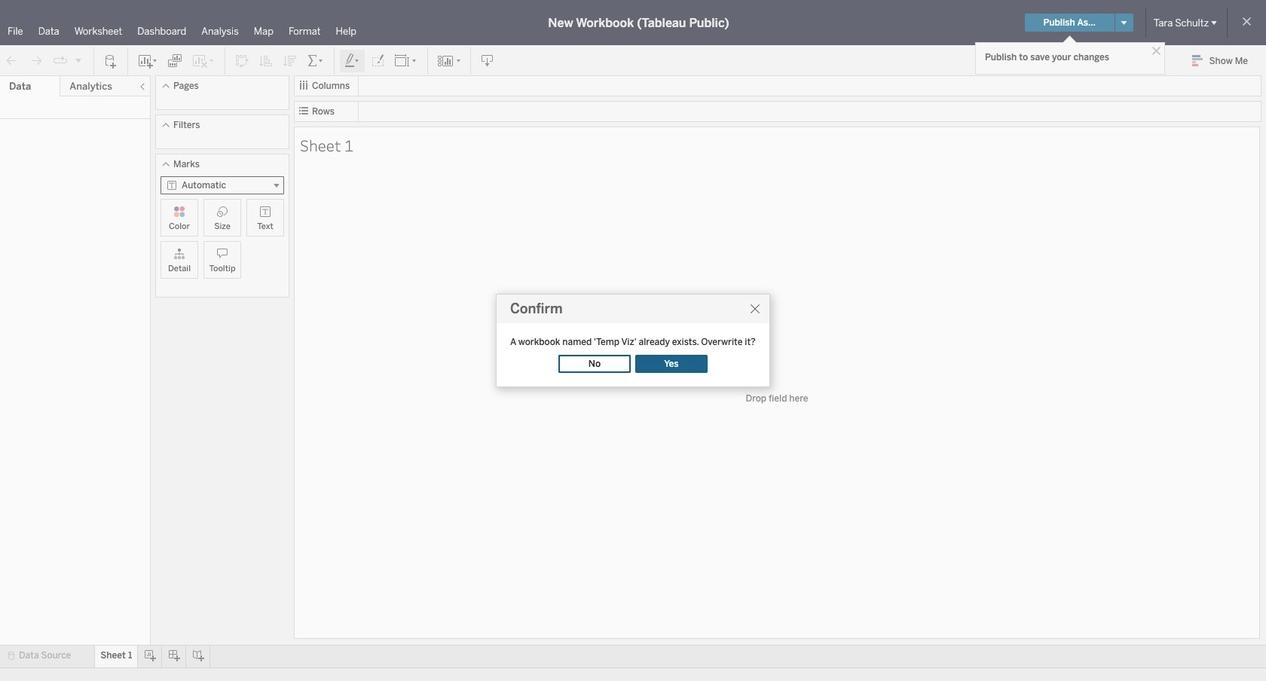 Task type: locate. For each thing, give the bounding box(es) containing it.
format workbook image
[[370, 53, 385, 68]]

close image
[[1149, 44, 1164, 58]]

show/hide cards image
[[437, 53, 461, 68]]

dialog
[[496, 294, 770, 387]]

sort descending image
[[283, 53, 298, 68]]

download image
[[480, 53, 495, 68]]

totals image
[[307, 53, 325, 68]]

new data source image
[[103, 53, 118, 68]]

replay animation image
[[53, 53, 68, 68]]



Task type: vqa. For each thing, say whether or not it's contained in the screenshot.
fourth 'Workbook thumbnail' from right
no



Task type: describe. For each thing, give the bounding box(es) containing it.
new worksheet image
[[137, 53, 158, 68]]

highlight image
[[344, 53, 361, 68]]

clear sheet image
[[191, 53, 216, 68]]

replay animation image
[[74, 55, 83, 64]]

sort ascending image
[[258, 53, 274, 68]]

undo image
[[5, 53, 20, 68]]

fit image
[[394, 53, 418, 68]]

collapse image
[[138, 82, 147, 91]]

swap rows and columns image
[[234, 53, 249, 68]]

redo image
[[29, 53, 44, 68]]

duplicate image
[[167, 53, 182, 68]]



